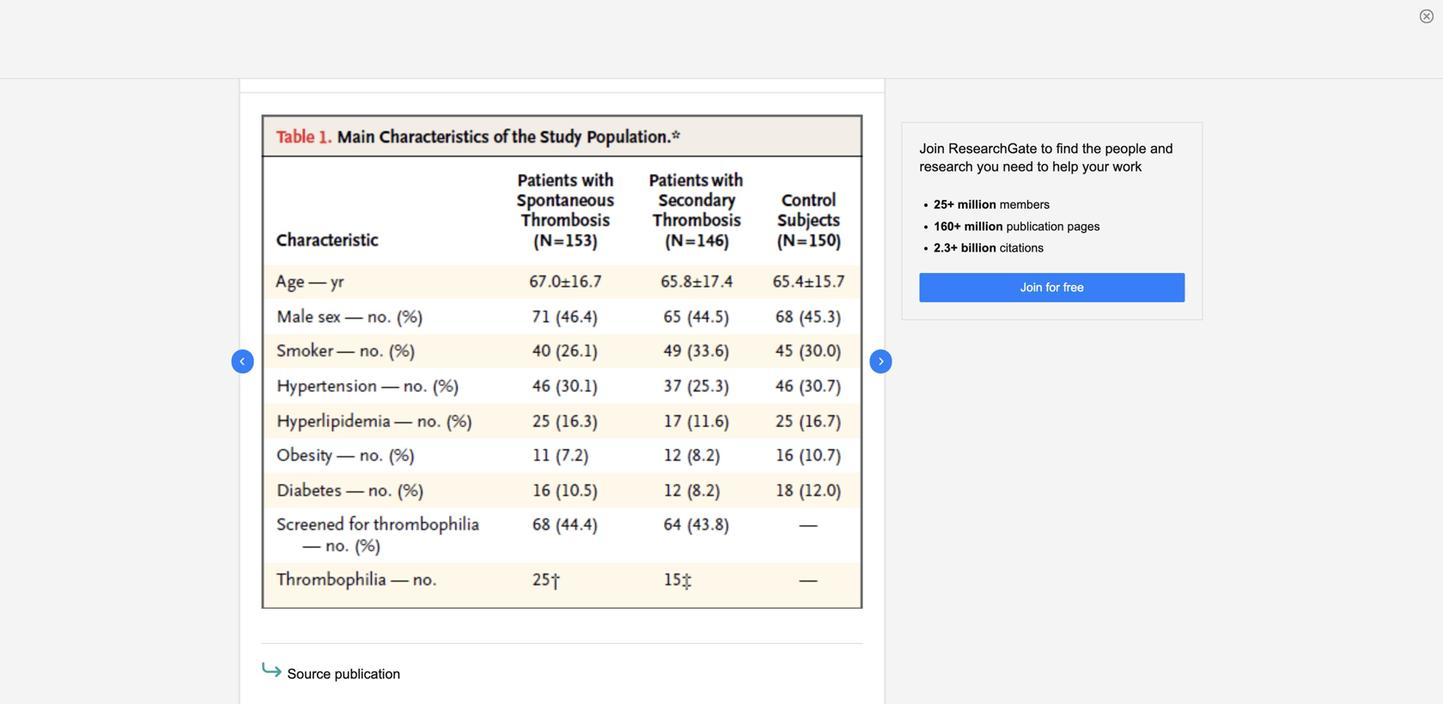 Task type: vqa. For each thing, say whether or not it's contained in the screenshot.
"Join for free" 'Link' in the main content
no



Task type: describe. For each thing, give the bounding box(es) containing it.
members
[[1000, 198, 1050, 211]]

for
[[1046, 281, 1060, 294]]

join for free link
[[920, 273, 1185, 303]]

and
[[1150, 141, 1173, 156]]

find
[[1056, 141, 1079, 156]]

2.3+
[[934, 241, 958, 255]]

25+ million members 160+ million publication pages 2.3+ billion citations
[[934, 198, 1100, 255]]

size m image
[[259, 657, 285, 683]]

join researchgate to find the people and research you need to help your work
[[920, 141, 1173, 174]]

your
[[1082, 159, 1109, 174]]

join for join for free
[[1021, 281, 1043, 294]]

25+
[[934, 198, 954, 211]]

free
[[1063, 281, 1084, 294]]

billion
[[961, 241, 997, 255]]

work
[[1113, 159, 1142, 174]]

main content containing join researchgate to find the people and research you need to help your work
[[0, 27, 1443, 704]]

people
[[1105, 141, 1147, 156]]

research
[[920, 159, 973, 174]]

researchgate
[[949, 141, 1037, 156]]



Task type: locate. For each thing, give the bounding box(es) containing it.
join for join researchgate to find the people and research you need to help your work
[[920, 141, 945, 156]]

0 horizontal spatial publication
[[335, 667, 400, 682]]

join inside join researchgate to find the people and research you need to help your work
[[920, 141, 945, 156]]

publication down members
[[1007, 220, 1064, 233]]

you
[[977, 159, 999, 174]]

help
[[1053, 159, 1079, 174]]

source publication
[[287, 667, 400, 682]]

0 vertical spatial million
[[958, 198, 997, 211]]

million
[[958, 198, 997, 211], [964, 220, 1003, 233]]

to left "help"
[[1037, 159, 1049, 174]]

main content
[[0, 27, 1443, 704]]

publication inside 25+ million members 160+ million publication pages 2.3+ billion citations
[[1007, 220, 1064, 233]]

source
[[287, 667, 331, 682]]

the
[[1082, 141, 1101, 156]]

join
[[920, 141, 945, 156], [1021, 281, 1043, 294]]

join up "research"
[[920, 141, 945, 156]]

1 vertical spatial publication
[[335, 667, 400, 682]]

160+
[[934, 220, 961, 233]]

join left the for
[[1021, 281, 1043, 294]]

0 horizontal spatial join
[[920, 141, 945, 156]]

1 horizontal spatial publication
[[1007, 220, 1064, 233]]

publication
[[1007, 220, 1064, 233], [335, 667, 400, 682]]

to left find
[[1041, 141, 1053, 156]]

million up billion
[[964, 220, 1003, 233]]

1 vertical spatial join
[[1021, 281, 1043, 294]]

0 vertical spatial publication
[[1007, 220, 1064, 233]]

pages
[[1067, 220, 1100, 233]]

1 vertical spatial to
[[1037, 159, 1049, 174]]

million right 25+
[[958, 198, 997, 211]]

1 vertical spatial million
[[964, 220, 1003, 233]]

citations
[[1000, 241, 1044, 255]]

1 horizontal spatial join
[[1021, 281, 1043, 294]]

publication right source
[[335, 667, 400, 682]]

need
[[1003, 159, 1033, 174]]

to
[[1041, 141, 1053, 156], [1037, 159, 1049, 174]]

0 vertical spatial join
[[920, 141, 945, 156]]

join for free
[[1021, 281, 1084, 294]]

0 vertical spatial to
[[1041, 141, 1053, 156]]



